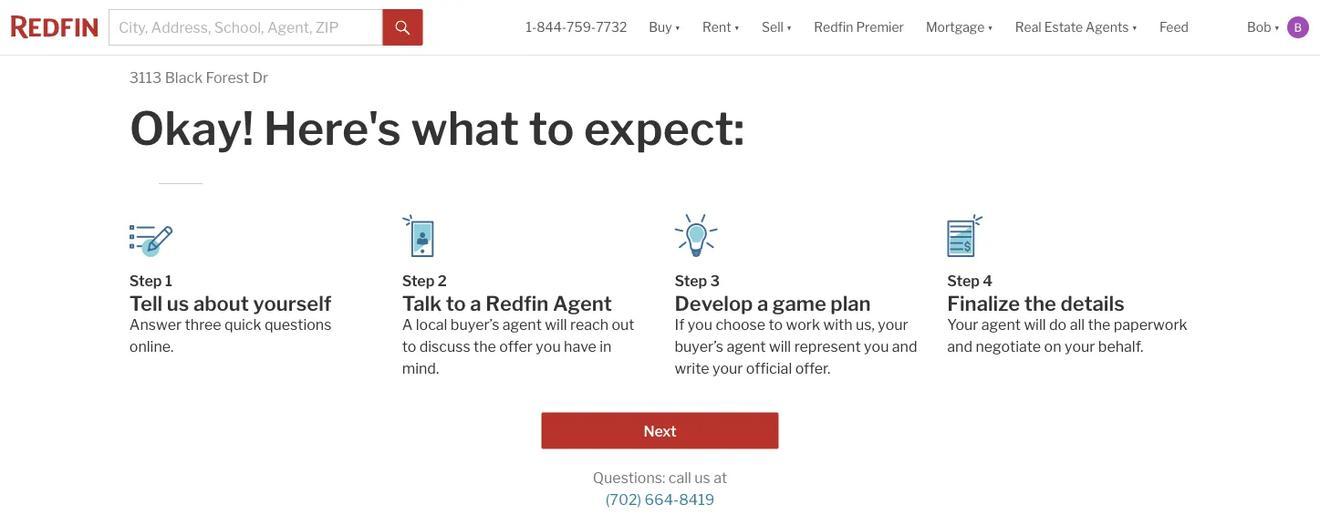 Task type: describe. For each thing, give the bounding box(es) containing it.
questions:
[[593, 470, 666, 487]]

will inside step 2 talk to a redfin agent a local buyer's agent will reach out to discuss the offer you have in mind.
[[545, 316, 567, 334]]

a inside step 2 talk to a redfin agent a local buyer's agent will reach out to discuss the offer you have in mind.
[[470, 291, 482, 316]]

rent ▾ button
[[703, 0, 740, 55]]

about
[[193, 291, 249, 316]]

agents
[[1086, 20, 1130, 35]]

to inside step 3 develop a game plan if you choose to work with us, your buyer's agent will represent you and write your official offer.
[[769, 316, 783, 334]]

submit search image
[[396, 21, 410, 35]]

buy ▾
[[649, 20, 681, 35]]

bob
[[1248, 20, 1272, 35]]

details
[[1061, 291, 1125, 316]]

plan
[[831, 291, 871, 316]]

and inside step 3 develop a game plan if you choose to work with us, your buyer's agent will represent you and write your official offer.
[[893, 338, 918, 356]]

at
[[714, 470, 728, 487]]

redfin inside step 2 talk to a redfin agent a local buyer's agent will reach out to discuss the offer you have in mind.
[[486, 291, 549, 316]]

mortgage ▾ button
[[915, 0, 1005, 55]]

step 2 talk to a redfin agent a local buyer's agent will reach out to discuss the offer you have in mind.
[[402, 272, 635, 378]]

buyer's inside step 2 talk to a redfin agent a local buyer's agent will reach out to discuss the offer you have in mind.
[[451, 316, 500, 334]]

discuss
[[420, 338, 471, 356]]

behalf.
[[1099, 338, 1144, 356]]

official
[[746, 360, 792, 378]]

what
[[411, 101, 519, 157]]

if
[[675, 316, 685, 334]]

call
[[669, 470, 692, 487]]

3113
[[129, 68, 162, 86]]

all
[[1070, 316, 1085, 334]]

bob ▾
[[1248, 20, 1281, 35]]

rent ▾
[[703, 20, 740, 35]]

will inside step 4 finalize the details your agent will do all the paperwork and negotiate on your behalf.
[[1024, 316, 1047, 334]]

▾ for bob ▾
[[1275, 20, 1281, 35]]

feed button
[[1149, 0, 1237, 55]]

step for finalize
[[948, 272, 980, 290]]

0 horizontal spatial your
[[713, 360, 743, 378]]

quick
[[225, 316, 261, 334]]

2
[[438, 272, 447, 290]]

1 horizontal spatial the
[[1025, 291, 1057, 316]]

real estate agents ▾
[[1016, 20, 1138, 35]]

664-
[[645, 492, 679, 509]]

in
[[600, 338, 612, 356]]

next
[[644, 423, 677, 441]]

sell ▾ button
[[751, 0, 804, 55]]

yourself
[[253, 291, 332, 316]]

buyer's inside step 3 develop a game plan if you choose to work with us, your buyer's agent will represent you and write your official offer.
[[675, 338, 724, 356]]

mortgage
[[926, 20, 985, 35]]

agent inside step 4 finalize the details your agent will do all the paperwork and negotiate on your behalf.
[[982, 316, 1021, 334]]

mortgage ▾
[[926, 20, 994, 35]]

1-844-759-7732 link
[[526, 20, 627, 35]]

▾ for rent ▾
[[734, 20, 740, 35]]

buy ▾ button
[[649, 0, 681, 55]]

real estate agents ▾ link
[[1016, 0, 1138, 55]]

▾ for mortgage ▾
[[988, 20, 994, 35]]

local
[[416, 316, 448, 334]]

will inside step 3 develop a game plan if you choose to work with us, your buyer's agent will represent you and write your official offer.
[[769, 338, 792, 356]]

answer
[[129, 316, 182, 334]]

the inside step 2 talk to a redfin agent a local buyer's agent will reach out to discuss the offer you have in mind.
[[474, 338, 496, 356]]

feed
[[1160, 20, 1189, 35]]

okay! here's what to expect:
[[129, 101, 745, 157]]

sell
[[762, 20, 784, 35]]

negotiate
[[976, 338, 1042, 356]]

3
[[711, 272, 720, 290]]

4
[[983, 272, 993, 290]]

with
[[824, 316, 853, 334]]

us inside questions: call us at (702) 664-8419
[[695, 470, 711, 487]]

your inside step 4 finalize the details your agent will do all the paperwork and negotiate on your behalf.
[[1065, 338, 1096, 356]]

questions: call us at (702) 664-8419
[[593, 470, 728, 509]]

your
[[948, 316, 979, 334]]

black
[[165, 68, 203, 86]]

on
[[1045, 338, 1062, 356]]

paperwork
[[1114, 316, 1188, 334]]

game
[[773, 291, 827, 316]]

next button
[[542, 413, 779, 450]]

1
[[165, 272, 172, 290]]

redfin premier button
[[804, 0, 915, 55]]

mortgage ▾ button
[[926, 0, 994, 55]]

1 horizontal spatial you
[[688, 316, 713, 334]]



Task type: vqa. For each thing, say whether or not it's contained in the screenshot.
3
yes



Task type: locate. For each thing, give the bounding box(es) containing it.
▾ right agents
[[1132, 20, 1138, 35]]

▾ right mortgage
[[988, 20, 994, 35]]

rent
[[703, 20, 732, 35]]

step for tell
[[129, 272, 162, 290]]

4 ▾ from the left
[[988, 20, 994, 35]]

and inside step 4 finalize the details your agent will do all the paperwork and negotiate on your behalf.
[[948, 338, 973, 356]]

write
[[675, 360, 710, 378]]

will up the have
[[545, 316, 567, 334]]

2 horizontal spatial you
[[864, 338, 889, 356]]

a up discuss
[[470, 291, 482, 316]]

redfin inside redfin premier button
[[814, 20, 854, 35]]

the right all
[[1088, 316, 1111, 334]]

2 vertical spatial your
[[713, 360, 743, 378]]

the up "do"
[[1025, 291, 1057, 316]]

sell ▾
[[762, 20, 793, 35]]

and right 'represent'
[[893, 338, 918, 356]]

do
[[1050, 316, 1067, 334]]

you right if
[[688, 316, 713, 334]]

have
[[564, 338, 597, 356]]

2 horizontal spatial agent
[[982, 316, 1021, 334]]

step 4 finalize the details your agent will do all the paperwork and negotiate on your behalf.
[[948, 272, 1188, 356]]

step inside step 4 finalize the details your agent will do all the paperwork and negotiate on your behalf.
[[948, 272, 980, 290]]

(702)
[[606, 492, 642, 509]]

reach
[[570, 316, 609, 334]]

(702) 664-8419 link
[[606, 492, 715, 509]]

1 and from the left
[[893, 338, 918, 356]]

5 ▾ from the left
[[1132, 20, 1138, 35]]

you inside step 2 talk to a redfin agent a local buyer's agent will reach out to discuss the offer you have in mind.
[[536, 338, 561, 356]]

the left offer
[[474, 338, 496, 356]]

3113 black forest dr
[[129, 68, 269, 86]]

buyer's up write
[[675, 338, 724, 356]]

us
[[167, 291, 189, 316], [695, 470, 711, 487]]

represent
[[795, 338, 861, 356]]

you down us,
[[864, 338, 889, 356]]

you for if
[[864, 338, 889, 356]]

0 horizontal spatial redfin
[[486, 291, 549, 316]]

agent inside step 2 talk to a redfin agent a local buyer's agent will reach out to discuss the offer you have in mind.
[[503, 316, 542, 334]]

real estate agents ▾ button
[[1005, 0, 1149, 55]]

to down a
[[402, 338, 416, 356]]

2 and from the left
[[948, 338, 973, 356]]

step inside step 3 develop a game plan if you choose to work with us, your buyer's agent will represent you and write your official offer.
[[675, 272, 708, 290]]

2 horizontal spatial your
[[1065, 338, 1096, 356]]

you left the have
[[536, 338, 561, 356]]

redfin
[[814, 20, 854, 35], [486, 291, 549, 316]]

0 horizontal spatial agent
[[503, 316, 542, 334]]

1 vertical spatial buyer's
[[675, 338, 724, 356]]

step up talk
[[402, 272, 435, 290]]

finalize
[[948, 291, 1021, 316]]

expect:
[[584, 101, 745, 157]]

to
[[529, 101, 575, 157], [446, 291, 466, 316], [769, 316, 783, 334], [402, 338, 416, 356]]

1 horizontal spatial us
[[695, 470, 711, 487]]

real
[[1016, 20, 1042, 35]]

buy ▾ button
[[638, 0, 692, 55]]

and down your
[[948, 338, 973, 356]]

your down all
[[1065, 338, 1096, 356]]

your right us,
[[878, 316, 909, 334]]

step for develop
[[675, 272, 708, 290]]

3 ▾ from the left
[[787, 20, 793, 35]]

▾
[[675, 20, 681, 35], [734, 20, 740, 35], [787, 20, 793, 35], [988, 20, 994, 35], [1132, 20, 1138, 35], [1275, 20, 1281, 35]]

choose
[[716, 316, 766, 334]]

1-844-759-7732
[[526, 20, 627, 35]]

user photo image
[[1288, 16, 1310, 38]]

to right what
[[529, 101, 575, 157]]

dr
[[252, 68, 269, 86]]

forest
[[206, 68, 249, 86]]

redfin premier
[[814, 20, 904, 35]]

8419
[[679, 492, 715, 509]]

0 horizontal spatial buyer's
[[451, 316, 500, 334]]

844-
[[537, 20, 567, 35]]

to left work
[[769, 316, 783, 334]]

agent up offer
[[503, 316, 542, 334]]

1 horizontal spatial will
[[769, 338, 792, 356]]

here's
[[264, 101, 401, 157]]

0 vertical spatial redfin
[[814, 20, 854, 35]]

agent
[[553, 291, 612, 316]]

1 ▾ from the left
[[675, 20, 681, 35]]

6 ▾ from the left
[[1275, 20, 1281, 35]]

a up choose
[[758, 291, 769, 316]]

buyer's up discuss
[[451, 316, 500, 334]]

▾ right sell
[[787, 20, 793, 35]]

4 step from the left
[[948, 272, 980, 290]]

step inside step 1 tell us about yourself answer three quick questions online.
[[129, 272, 162, 290]]

sell ▾ button
[[762, 0, 793, 55]]

a
[[402, 316, 413, 334]]

2 a from the left
[[758, 291, 769, 316]]

▾ for sell ▾
[[787, 20, 793, 35]]

talk
[[402, 291, 442, 316]]

estate
[[1045, 20, 1084, 35]]

▾ right rent
[[734, 20, 740, 35]]

▾ right buy at the top
[[675, 20, 681, 35]]

1 horizontal spatial a
[[758, 291, 769, 316]]

will left "do"
[[1024, 316, 1047, 334]]

0 horizontal spatial a
[[470, 291, 482, 316]]

0 horizontal spatial and
[[893, 338, 918, 356]]

your
[[878, 316, 909, 334], [1065, 338, 1096, 356], [713, 360, 743, 378]]

2 horizontal spatial the
[[1088, 316, 1111, 334]]

▾ right bob
[[1275, 20, 1281, 35]]

questions
[[265, 316, 332, 334]]

offer.
[[796, 360, 831, 378]]

a
[[470, 291, 482, 316], [758, 291, 769, 316]]

1 a from the left
[[470, 291, 482, 316]]

1 step from the left
[[129, 272, 162, 290]]

agent inside step 3 develop a game plan if you choose to work with us, your buyer's agent will represent you and write your official offer.
[[727, 338, 766, 356]]

2 ▾ from the left
[[734, 20, 740, 35]]

step up the tell
[[129, 272, 162, 290]]

▾ inside buy ▾ dropdown button
[[675, 20, 681, 35]]

0 vertical spatial your
[[878, 316, 909, 334]]

us inside step 1 tell us about yourself answer three quick questions online.
[[167, 291, 189, 316]]

1 horizontal spatial buyer's
[[675, 338, 724, 356]]

step 1 tell us about yourself answer three quick questions online.
[[129, 272, 332, 356]]

to down the 2
[[446, 291, 466, 316]]

0 vertical spatial us
[[167, 291, 189, 316]]

▾ inside real estate agents ▾ link
[[1132, 20, 1138, 35]]

redfin left the premier at top
[[814, 20, 854, 35]]

759-
[[567, 20, 596, 35]]

step for talk
[[402, 272, 435, 290]]

City, Address, School, Agent, ZIP search field
[[109, 9, 383, 46]]

premier
[[857, 20, 904, 35]]

step inside step 2 talk to a redfin agent a local buyer's agent will reach out to discuss the offer you have in mind.
[[402, 272, 435, 290]]

7732
[[596, 20, 627, 35]]

a inside step 3 develop a game plan if you choose to work with us, your buyer's agent will represent you and write your official offer.
[[758, 291, 769, 316]]

0 horizontal spatial will
[[545, 316, 567, 334]]

▾ inside mortgage ▾ dropdown button
[[988, 20, 994, 35]]

agent down choose
[[727, 338, 766, 356]]

offer
[[500, 338, 533, 356]]

0 horizontal spatial us
[[167, 291, 189, 316]]

step left 3
[[675, 272, 708, 290]]

us left at on the right bottom of page
[[695, 470, 711, 487]]

your right write
[[713, 360, 743, 378]]

1-
[[526, 20, 537, 35]]

buy
[[649, 20, 672, 35]]

us down 1
[[167, 291, 189, 316]]

0 horizontal spatial you
[[536, 338, 561, 356]]

1 horizontal spatial agent
[[727, 338, 766, 356]]

3 step from the left
[[675, 272, 708, 290]]

step left 4
[[948, 272, 980, 290]]

you
[[688, 316, 713, 334], [536, 338, 561, 356], [864, 338, 889, 356]]

work
[[786, 316, 821, 334]]

rent ▾ button
[[692, 0, 751, 55]]

1 horizontal spatial and
[[948, 338, 973, 356]]

online.
[[129, 338, 174, 356]]

agent up negotiate
[[982, 316, 1021, 334]]

0 horizontal spatial the
[[474, 338, 496, 356]]

1 vertical spatial redfin
[[486, 291, 549, 316]]

1 vertical spatial your
[[1065, 338, 1096, 356]]

▾ for buy ▾
[[675, 20, 681, 35]]

okay!
[[129, 101, 254, 157]]

will up official
[[769, 338, 792, 356]]

▾ inside sell ▾ dropdown button
[[787, 20, 793, 35]]

will
[[545, 316, 567, 334], [1024, 316, 1047, 334], [769, 338, 792, 356]]

▾ inside rent ▾ dropdown button
[[734, 20, 740, 35]]

you for agent
[[536, 338, 561, 356]]

us,
[[856, 316, 875, 334]]

mind.
[[402, 360, 439, 378]]

agent
[[503, 316, 542, 334], [982, 316, 1021, 334], [727, 338, 766, 356]]

develop
[[675, 291, 753, 316]]

and
[[893, 338, 918, 356], [948, 338, 973, 356]]

0 vertical spatial buyer's
[[451, 316, 500, 334]]

buyer's
[[451, 316, 500, 334], [675, 338, 724, 356]]

step 3 develop a game plan if you choose to work with us, your buyer's agent will represent you and write your official offer.
[[675, 272, 918, 378]]

1 horizontal spatial your
[[878, 316, 909, 334]]

redfin up offer
[[486, 291, 549, 316]]

2 horizontal spatial will
[[1024, 316, 1047, 334]]

1 vertical spatial us
[[695, 470, 711, 487]]

tell
[[129, 291, 163, 316]]

2 step from the left
[[402, 272, 435, 290]]

1 horizontal spatial redfin
[[814, 20, 854, 35]]

three
[[185, 316, 222, 334]]



